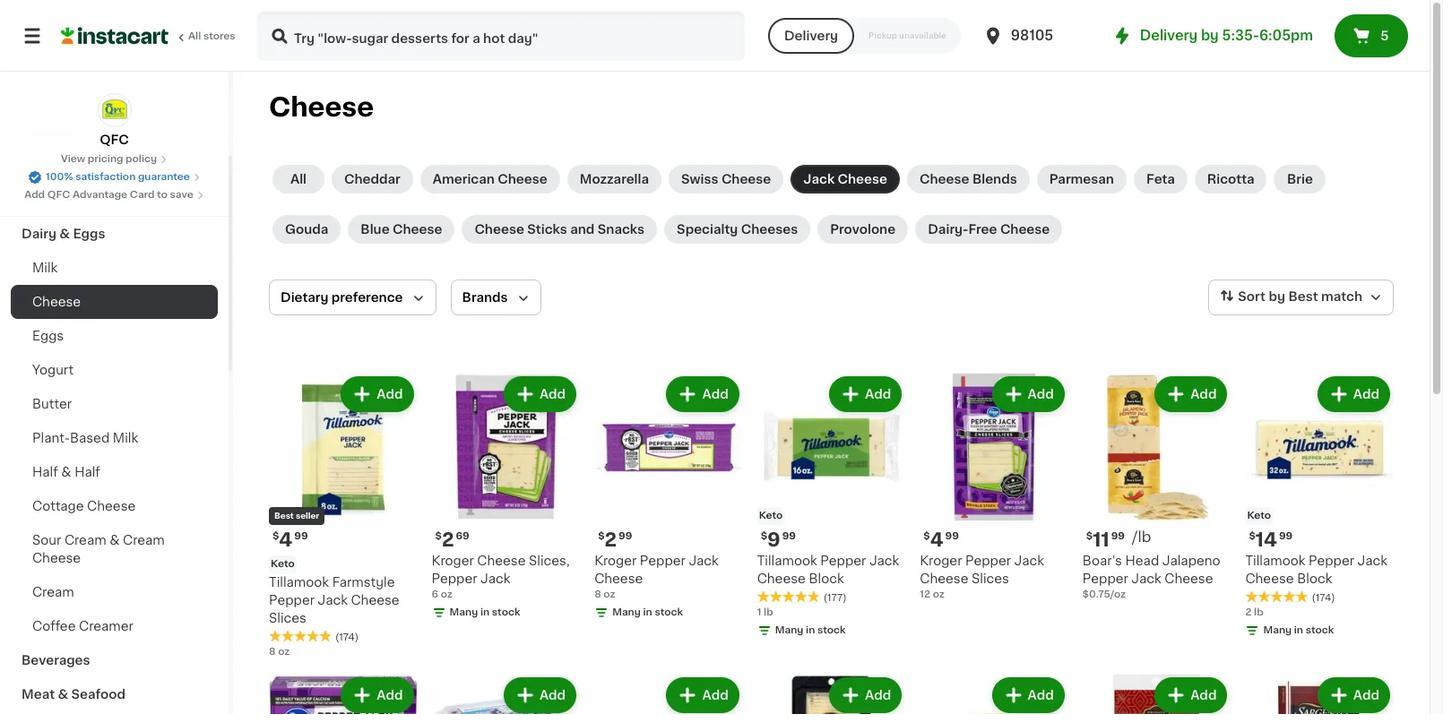 Task type: describe. For each thing, give the bounding box(es) containing it.
butter
[[32, 398, 72, 411]]

coffee
[[32, 620, 76, 633]]

head
[[1125, 555, 1159, 567]]

69
[[456, 531, 469, 541]]

12
[[920, 589, 930, 599]]

5 button
[[1335, 14, 1408, 57]]

gouda
[[285, 223, 328, 236]]

view pricing policy
[[61, 154, 157, 164]]

2 lb
[[1246, 607, 1264, 617]]

product group containing 14
[[1246, 373, 1394, 641]]

many in stock down 2 lb
[[1263, 625, 1334, 635]]

sour cream & cream cheese link
[[11, 524, 218, 576]]

jack cheese link
[[791, 165, 900, 194]]

pepper inside kroger cheese slices, pepper jack 6 oz
[[432, 572, 477, 585]]

0 vertical spatial milk
[[32, 262, 58, 274]]

pepper inside boar's head jalapeno pepper jack cheese $0.75/oz
[[1083, 572, 1128, 585]]

meat
[[22, 688, 55, 701]]

5:35-
[[1222, 29, 1259, 42]]

delivery by 5:35-6:05pm link
[[1111, 25, 1313, 47]]

cheese inside tillamook farmstyle pepper jack cheese slices
[[351, 594, 400, 606]]

99 inside the $ 11 99
[[1111, 531, 1125, 541]]

specialty
[[677, 223, 738, 236]]

cottage cheese
[[32, 500, 136, 513]]

1 lb
[[757, 607, 773, 617]]

$ 2 69
[[435, 530, 469, 549]]

$ inside $ 2 99
[[598, 531, 605, 541]]

american cheese link
[[420, 165, 560, 194]]

to
[[157, 190, 168, 200]]

provolone link
[[818, 215, 908, 244]]

cheese inside sour cream & cream cheese
[[32, 552, 81, 565]]

cheese down the milk link on the top of the page
[[32, 296, 81, 308]]

tillamook farmstyle pepper jack cheese slices
[[269, 576, 400, 624]]

$11.99 per pound element
[[1083, 529, 1231, 552]]

1 4 from the left
[[279, 530, 292, 549]]

$ 11 99
[[1086, 530, 1125, 549]]

creamer
[[79, 620, 133, 633]]

tillamook inside tillamook farmstyle pepper jack cheese slices
[[269, 576, 329, 589]]

2 for kroger cheese slices, pepper jack
[[442, 530, 454, 549]]

pepper inside the kroger pepper jack cheese 8 oz
[[640, 555, 686, 567]]

thanksgiving
[[22, 160, 107, 172]]

dairy-free cheese
[[928, 223, 1050, 236]]

seller
[[296, 511, 319, 520]]

cheese sticks and snacks
[[475, 223, 645, 236]]

product group containing 11
[[1083, 373, 1231, 602]]

butter link
[[11, 387, 218, 421]]

99 inside $ 9 99
[[782, 531, 796, 541]]

many in stock down kroger cheese slices, pepper jack 6 oz
[[450, 607, 520, 617]]

& for eggs
[[59, 228, 70, 240]]

best for best match
[[1289, 291, 1318, 303]]

99 inside the $ 14 99
[[1279, 531, 1293, 541]]

14
[[1256, 530, 1277, 549]]

plant-
[[32, 432, 70, 445]]

meat & seafood link
[[11, 678, 218, 712]]

1 half from the left
[[32, 466, 58, 479]]

based
[[70, 432, 110, 445]]

delivery button
[[768, 18, 854, 54]]

keto for 9
[[759, 511, 783, 520]]

cheese right blue on the left
[[393, 223, 442, 236]]

half & half link
[[11, 455, 218, 489]]

best for best seller
[[274, 511, 294, 520]]

preference
[[332, 291, 403, 304]]

meat & seafood
[[22, 688, 126, 701]]

cheese up 2 lb
[[1246, 572, 1294, 585]]

cheese right swiss
[[722, 173, 771, 186]]

2 4 from the left
[[930, 530, 944, 549]]

5
[[1381, 30, 1389, 42]]

specialty cheeses
[[677, 223, 798, 236]]

recipes link
[[11, 115, 218, 149]]

lists link
[[11, 50, 218, 86]]

& inside sour cream & cream cheese
[[110, 534, 120, 547]]

satisfaction
[[75, 172, 136, 182]]

jalapeno
[[1162, 555, 1221, 567]]

swiss cheese link
[[669, 165, 784, 194]]

pricing
[[88, 154, 123, 164]]

policy
[[126, 154, 157, 164]]

cheese inside kroger pepper jack cheese slices 12 oz
[[920, 572, 969, 585]]

sticks
[[527, 223, 567, 236]]

(174) for cheese
[[335, 632, 359, 642]]

feta
[[1147, 173, 1175, 186]]

cottage
[[32, 500, 84, 513]]

jack inside boar's head jalapeno pepper jack cheese $0.75/oz
[[1132, 572, 1162, 585]]

dairy
[[22, 228, 56, 240]]

block for 14
[[1297, 572, 1332, 585]]

swiss cheese
[[681, 173, 771, 186]]

cheese inside "link"
[[1000, 223, 1050, 236]]

tillamook for 9
[[757, 555, 817, 567]]

cheese up 1 lb
[[757, 572, 806, 585]]

thanksgiving link
[[11, 149, 218, 183]]

recipes
[[22, 126, 74, 138]]

snacks
[[598, 223, 645, 236]]

cheese up the sticks
[[498, 173, 547, 186]]

100% satisfaction guarantee button
[[28, 167, 201, 185]]

0 horizontal spatial eggs
[[32, 330, 64, 342]]

best seller
[[274, 511, 319, 520]]

blue cheese link
[[348, 215, 455, 244]]

2 horizontal spatial 2
[[1246, 607, 1252, 617]]

jack inside kroger cheese slices, pepper jack 6 oz
[[481, 572, 510, 585]]

9
[[767, 530, 781, 549]]

1 horizontal spatial qfc
[[100, 134, 129, 146]]

product group containing 9
[[757, 373, 906, 641]]

ricotta link
[[1195, 165, 1267, 194]]

cream up coffee
[[32, 586, 74, 599]]

0 horizontal spatial keto
[[271, 559, 295, 569]]

add qfc advantage card to save
[[24, 190, 193, 200]]

many in stock down the kroger pepper jack cheese 8 oz
[[612, 607, 683, 617]]

sort by
[[1238, 291, 1285, 303]]

$ inside the $ 11 99
[[1086, 531, 1093, 541]]

$0.75/oz
[[1083, 589, 1126, 599]]

lists
[[50, 62, 81, 74]]

delivery for delivery
[[784, 30, 838, 42]]

sour cream & cream cheese
[[32, 534, 165, 565]]

2 half from the left
[[75, 466, 100, 479]]

kroger for jack
[[432, 555, 474, 567]]

farmstyle
[[332, 576, 395, 589]]

0 horizontal spatial 8
[[269, 647, 276, 657]]

feta link
[[1134, 165, 1188, 194]]

cheese sticks and snacks link
[[462, 215, 657, 244]]

kroger for 8
[[594, 555, 637, 567]]

oz inside kroger pepper jack cheese slices 12 oz
[[933, 589, 945, 599]]

jack cheese
[[804, 173, 888, 186]]

pepper inside kroger pepper jack cheese slices 12 oz
[[965, 555, 1011, 567]]

cheese down half & half link
[[87, 500, 136, 513]]

99 inside $ 2 99
[[619, 531, 632, 541]]

and
[[570, 223, 595, 236]]

Best match Sort by field
[[1209, 280, 1394, 316]]

delivery for delivery by 5:35-6:05pm
[[1140, 29, 1198, 42]]

100%
[[46, 172, 73, 182]]

all for all stores
[[188, 31, 201, 41]]

& for seafood
[[58, 688, 68, 701]]

3 99 from the left
[[945, 531, 959, 541]]

brie
[[1287, 173, 1313, 186]]

100% satisfaction guarantee
[[46, 172, 190, 182]]

1
[[757, 607, 761, 617]]

kroger for slices
[[920, 555, 962, 567]]

jack inside kroger pepper jack cheese slices 12 oz
[[1014, 555, 1044, 567]]

11
[[1093, 530, 1110, 549]]

oz inside kroger cheese slices, pepper jack 6 oz
[[441, 589, 453, 599]]

match
[[1321, 291, 1363, 303]]

sour
[[32, 534, 61, 547]]

many in stock down (177)
[[775, 625, 846, 635]]



Task type: locate. For each thing, give the bounding box(es) containing it.
all stores link
[[61, 11, 237, 61]]

product group
[[269, 373, 417, 659], [432, 373, 580, 624], [594, 373, 743, 624], [757, 373, 906, 641], [920, 373, 1068, 602], [1083, 373, 1231, 602], [1246, 373, 1394, 641], [269, 674, 417, 714], [432, 674, 580, 714], [594, 674, 743, 714], [757, 674, 906, 714], [920, 674, 1068, 714], [1083, 674, 1231, 714], [1246, 674, 1394, 714]]

0 horizontal spatial all
[[188, 31, 201, 41]]

0 vertical spatial (174)
[[1312, 593, 1335, 603]]

oz right 12
[[933, 589, 945, 599]]

by left 5:35-
[[1201, 29, 1219, 42]]

1 99 from the left
[[294, 531, 308, 541]]

2 99 from the left
[[619, 531, 632, 541]]

keto up 14
[[1247, 511, 1271, 520]]

1 vertical spatial best
[[274, 511, 294, 520]]

3 kroger from the left
[[432, 555, 474, 567]]

1 vertical spatial qfc
[[47, 190, 70, 200]]

0 horizontal spatial block
[[809, 572, 844, 585]]

free
[[969, 223, 997, 236]]

1 horizontal spatial 4
[[930, 530, 944, 549]]

2 kroger from the left
[[920, 555, 962, 567]]

american
[[433, 173, 495, 186]]

4 $ from the left
[[435, 531, 442, 541]]

$ down best seller
[[273, 531, 279, 541]]

0 horizontal spatial tillamook pepper jack cheese block
[[757, 555, 899, 585]]

tillamook down the $ 14 99
[[1246, 555, 1306, 567]]

eggs up yogurt
[[32, 330, 64, 342]]

4 99 from the left
[[782, 531, 796, 541]]

by for delivery
[[1201, 29, 1219, 42]]

1 $ from the left
[[273, 531, 279, 541]]

1 horizontal spatial $ 4 99
[[924, 530, 959, 549]]

0 horizontal spatial kroger
[[432, 555, 474, 567]]

blends
[[973, 173, 1017, 186]]

99
[[294, 531, 308, 541], [619, 531, 632, 541], [945, 531, 959, 541], [782, 531, 796, 541], [1111, 531, 1125, 541], [1279, 531, 1293, 541]]

2 horizontal spatial kroger
[[920, 555, 962, 567]]

2 $ from the left
[[598, 531, 605, 541]]

(174) for block
[[1312, 593, 1335, 603]]

$ inside $ 9 99
[[761, 531, 767, 541]]

tillamook pepper jack cheese block
[[757, 555, 899, 585], [1246, 555, 1388, 585]]

lb right 1
[[764, 607, 773, 617]]

slices inside kroger pepper jack cheese slices 12 oz
[[972, 572, 1009, 585]]

3 $ from the left
[[924, 531, 930, 541]]

1 horizontal spatial by
[[1269, 291, 1285, 303]]

0 horizontal spatial delivery
[[784, 30, 838, 42]]

stock
[[655, 607, 683, 617], [492, 607, 520, 617], [818, 625, 846, 635], [1306, 625, 1334, 635]]

tillamook down $ 9 99 on the bottom
[[757, 555, 817, 567]]

service type group
[[768, 18, 961, 54]]

guarantee
[[138, 172, 190, 182]]

dairy-
[[928, 223, 969, 236]]

0 vertical spatial slices
[[972, 572, 1009, 585]]

1 horizontal spatial lb
[[1254, 607, 1264, 617]]

4 down best seller
[[279, 530, 292, 549]]

cream link
[[11, 576, 218, 610]]

dairy & eggs link
[[11, 217, 218, 251]]

1 $ 4 99 from the left
[[273, 530, 308, 549]]

99 right 11 in the right bottom of the page
[[1111, 531, 1125, 541]]

1 kroger from the left
[[594, 555, 637, 567]]

$ 4 99 down best seller
[[273, 530, 308, 549]]

$ 14 99
[[1249, 530, 1293, 549]]

advantage
[[73, 190, 127, 200]]

8 down $ 2 99
[[594, 589, 601, 599]]

add button
[[343, 378, 412, 411], [506, 378, 575, 411], [668, 378, 738, 411], [831, 378, 900, 411], [994, 378, 1063, 411], [1157, 378, 1226, 411], [1319, 378, 1389, 411], [343, 679, 412, 711], [506, 679, 575, 711], [668, 679, 738, 711], [831, 679, 900, 711], [994, 679, 1063, 711], [1157, 679, 1226, 711], [1319, 679, 1389, 711]]

cream down cottage cheese link
[[123, 534, 165, 547]]

1 horizontal spatial all
[[290, 173, 307, 186]]

0 vertical spatial eggs
[[73, 228, 105, 240]]

1 vertical spatial by
[[1269, 291, 1285, 303]]

delivery
[[1140, 29, 1198, 42], [784, 30, 838, 42]]

99 up the kroger pepper jack cheese 8 oz
[[619, 531, 632, 541]]

oz
[[604, 589, 615, 599], [933, 589, 945, 599], [441, 589, 453, 599], [278, 647, 290, 657]]

1 horizontal spatial milk
[[113, 432, 138, 445]]

kroger down $ 2 69
[[432, 555, 474, 567]]

add qfc advantage card to save link
[[24, 188, 204, 203]]

cream
[[64, 534, 106, 547], [123, 534, 165, 547], [32, 586, 74, 599]]

delivery inside "delivery by 5:35-6:05pm" "link"
[[1140, 29, 1198, 42]]

oz inside the kroger pepper jack cheese 8 oz
[[604, 589, 615, 599]]

0 horizontal spatial milk
[[32, 262, 58, 274]]

1 horizontal spatial tillamook
[[757, 555, 817, 567]]

$ 9 99
[[761, 530, 796, 549]]

6
[[432, 589, 438, 599]]

american cheese
[[433, 173, 547, 186]]

6:05pm
[[1259, 29, 1313, 42]]

dairy & eggs
[[22, 228, 105, 240]]

0 horizontal spatial (174)
[[335, 632, 359, 642]]

kroger cheese slices, pepper jack 6 oz
[[432, 555, 570, 599]]

6 $ from the left
[[1086, 531, 1093, 541]]

slices,
[[529, 555, 570, 567]]

dietary preference button
[[269, 280, 436, 316]]

cheese up 12
[[920, 572, 969, 585]]

kroger inside kroger cheese slices, pepper jack 6 oz
[[432, 555, 474, 567]]

8 down tillamook farmstyle pepper jack cheese slices
[[269, 647, 276, 657]]

1 horizontal spatial 8
[[594, 589, 601, 599]]

cheese down jalapeno
[[1165, 572, 1213, 585]]

8 inside the kroger pepper jack cheese 8 oz
[[594, 589, 601, 599]]

keto up 9
[[759, 511, 783, 520]]

parmesan link
[[1037, 165, 1127, 194]]

by inside field
[[1269, 291, 1285, 303]]

1 vertical spatial slices
[[269, 612, 307, 624]]

2 $ 4 99 from the left
[[924, 530, 959, 549]]

cheese down farmstyle
[[351, 594, 400, 606]]

$ left 69
[[435, 531, 442, 541]]

oz down tillamook farmstyle pepper jack cheese slices
[[278, 647, 290, 657]]

4 up 12
[[930, 530, 944, 549]]

0 vertical spatial by
[[1201, 29, 1219, 42]]

blue cheese
[[361, 223, 442, 236]]

Search field
[[258, 13, 743, 59]]

best left match
[[1289, 291, 1318, 303]]

by inside "link"
[[1201, 29, 1219, 42]]

2 left 69
[[442, 530, 454, 549]]

best left seller
[[274, 511, 294, 520]]

1 tillamook pepper jack cheese block from the left
[[757, 555, 899, 585]]

all up "gouda" on the left top
[[290, 173, 307, 186]]

kroger pepper jack cheese 8 oz
[[594, 555, 719, 599]]

$ up 1 lb
[[761, 531, 767, 541]]

$ up 12
[[924, 531, 930, 541]]

dietary preference
[[281, 291, 403, 304]]

cheese inside boar's head jalapeno pepper jack cheese $0.75/oz
[[1165, 572, 1213, 585]]

block
[[809, 572, 844, 585], [1297, 572, 1332, 585]]

/lb
[[1132, 529, 1151, 544]]

cheese inside the kroger pepper jack cheese 8 oz
[[594, 572, 643, 585]]

provolone
[[830, 223, 896, 236]]

half down plant-
[[32, 466, 58, 479]]

keto down best seller
[[271, 559, 295, 569]]

half
[[32, 466, 58, 479], [75, 466, 100, 479]]

2 block from the left
[[1297, 572, 1332, 585]]

0 horizontal spatial best
[[274, 511, 294, 520]]

2 tillamook pepper jack cheese block from the left
[[1246, 555, 1388, 585]]

$ 2 99
[[598, 530, 632, 549]]

0 horizontal spatial 2
[[442, 530, 454, 549]]

eggs down the advantage
[[73, 228, 105, 240]]

0 horizontal spatial qfc
[[47, 190, 70, 200]]

produce link
[[11, 183, 218, 217]]

milk right based
[[113, 432, 138, 445]]

& for half
[[61, 466, 71, 479]]

cheese inside kroger cheese slices, pepper jack 6 oz
[[477, 555, 526, 567]]

0 horizontal spatial lb
[[764, 607, 773, 617]]

view
[[61, 154, 85, 164]]

tillamook for 14
[[1246, 555, 1306, 567]]

&
[[59, 228, 70, 240], [61, 466, 71, 479], [110, 534, 120, 547], [58, 688, 68, 701]]

2 horizontal spatial keto
[[1247, 511, 1271, 520]]

cheese
[[269, 94, 374, 120], [498, 173, 547, 186], [722, 173, 771, 186], [838, 173, 888, 186], [920, 173, 969, 186], [393, 223, 442, 236], [475, 223, 524, 236], [1000, 223, 1050, 236], [32, 296, 81, 308], [87, 500, 136, 513], [32, 552, 81, 565], [477, 555, 526, 567], [594, 572, 643, 585], [920, 572, 969, 585], [757, 572, 806, 585], [1165, 572, 1213, 585], [1246, 572, 1294, 585], [351, 594, 400, 606]]

eggs inside "dairy & eggs" 'link'
[[73, 228, 105, 240]]

jack inside the kroger pepper jack cheese 8 oz
[[689, 555, 719, 567]]

0 horizontal spatial 4
[[279, 530, 292, 549]]

lb for 9
[[764, 607, 773, 617]]

stores
[[203, 31, 235, 41]]

1 horizontal spatial delivery
[[1140, 29, 1198, 42]]

coffee creamer
[[32, 620, 133, 633]]

2 lb from the left
[[1254, 607, 1264, 617]]

instacart logo image
[[61, 25, 169, 47]]

0 vertical spatial qfc
[[100, 134, 129, 146]]

cheese up provolone link
[[838, 173, 888, 186]]

keto for 14
[[1247, 511, 1271, 520]]

$ up 2 lb
[[1249, 531, 1256, 541]]

98105 button
[[982, 11, 1090, 61]]

2 up the kroger pepper jack cheese 8 oz
[[605, 530, 617, 549]]

2 horizontal spatial tillamook
[[1246, 555, 1306, 567]]

1 horizontal spatial block
[[1297, 572, 1332, 585]]

& inside 'link'
[[59, 228, 70, 240]]

oz down $ 2 99
[[604, 589, 615, 599]]

best inside best match sort by field
[[1289, 291, 1318, 303]]

99 right 14
[[1279, 531, 1293, 541]]

tillamook pepper jack cheese block for 14
[[1246, 555, 1388, 585]]

produce
[[22, 194, 76, 206]]

pepper inside tillamook farmstyle pepper jack cheese slices
[[269, 594, 315, 606]]

qfc logo image
[[97, 93, 131, 127]]

0 horizontal spatial tillamook
[[269, 576, 329, 589]]

all for all
[[290, 173, 307, 186]]

cream down cottage cheese
[[64, 534, 106, 547]]

sort
[[1238, 291, 1266, 303]]

by right sort
[[1269, 291, 1285, 303]]

1 horizontal spatial half
[[75, 466, 100, 479]]

mozzarella
[[580, 173, 649, 186]]

card
[[130, 190, 155, 200]]

1 horizontal spatial slices
[[972, 572, 1009, 585]]

5 $ from the left
[[761, 531, 767, 541]]

4
[[279, 530, 292, 549], [930, 530, 944, 549]]

1 vertical spatial 8
[[269, 647, 276, 657]]

0 horizontal spatial $ 4 99
[[273, 530, 308, 549]]

dietary
[[281, 291, 328, 304]]

1 vertical spatial (174)
[[335, 632, 359, 642]]

0 vertical spatial 8
[[594, 589, 601, 599]]

tillamook pepper jack cheese block up (177)
[[757, 555, 899, 585]]

delivery by 5:35-6:05pm
[[1140, 29, 1313, 42]]

1 horizontal spatial keto
[[759, 511, 783, 520]]

1 vertical spatial eggs
[[32, 330, 64, 342]]

delivery inside delivery button
[[784, 30, 838, 42]]

save
[[170, 190, 193, 200]]

view pricing policy link
[[61, 152, 168, 167]]

$ up the kroger pepper jack cheese 8 oz
[[598, 531, 605, 541]]

cheeses
[[741, 223, 798, 236]]

$ 4 99 up kroger pepper jack cheese slices 12 oz
[[924, 530, 959, 549]]

all left stores
[[188, 31, 201, 41]]

99 right 9
[[782, 531, 796, 541]]

2 for kroger pepper jack cheese
[[605, 530, 617, 549]]

half & half
[[32, 466, 100, 479]]

$ inside the $ 14 99
[[1249, 531, 1256, 541]]

half down plant-based milk
[[75, 466, 100, 479]]

1 horizontal spatial eggs
[[73, 228, 105, 240]]

2
[[605, 530, 617, 549], [442, 530, 454, 549], [1246, 607, 1252, 617]]

tillamook pepper jack cheese block down the $ 14 99
[[1246, 555, 1388, 585]]

qfc
[[100, 134, 129, 146], [47, 190, 70, 200]]

1 vertical spatial milk
[[113, 432, 138, 445]]

cheese right free
[[1000, 223, 1050, 236]]

8 oz
[[269, 647, 290, 657]]

kroger inside the kroger pepper jack cheese 8 oz
[[594, 555, 637, 567]]

keto
[[759, 511, 783, 520], [1247, 511, 1271, 520], [271, 559, 295, 569]]

98105
[[1011, 29, 1054, 42]]

oz right 6 at the left of the page
[[441, 589, 453, 599]]

& right meat
[[58, 688, 68, 701]]

kroger down $ 2 99
[[594, 555, 637, 567]]

cheese blends link
[[907, 165, 1030, 194]]

99 up kroger pepper jack cheese slices 12 oz
[[945, 531, 959, 541]]

1 horizontal spatial best
[[1289, 291, 1318, 303]]

0 vertical spatial best
[[1289, 291, 1318, 303]]

jack inside tillamook farmstyle pepper jack cheese slices
[[318, 594, 348, 606]]

yogurt link
[[11, 353, 218, 387]]

2 down the $ 14 99
[[1246, 607, 1252, 617]]

0 horizontal spatial slices
[[269, 612, 307, 624]]

block for 9
[[809, 572, 844, 585]]

1 horizontal spatial 2
[[605, 530, 617, 549]]

0 vertical spatial all
[[188, 31, 201, 41]]

$ up boar's
[[1086, 531, 1093, 541]]

all stores
[[188, 31, 235, 41]]

cheese up all link
[[269, 94, 374, 120]]

0 horizontal spatial half
[[32, 466, 58, 479]]

& down cottage cheese link
[[110, 534, 120, 547]]

cheese left the blends
[[920, 173, 969, 186]]

milk down dairy
[[32, 262, 58, 274]]

1 horizontal spatial (174)
[[1312, 593, 1335, 603]]

7 $ from the left
[[1249, 531, 1256, 541]]

1 block from the left
[[809, 572, 844, 585]]

8
[[594, 589, 601, 599], [269, 647, 276, 657]]

add
[[24, 190, 45, 200], [377, 388, 403, 401], [540, 388, 566, 401], [702, 388, 729, 401], [865, 388, 891, 401], [1028, 388, 1054, 401], [1191, 388, 1217, 401], [1353, 388, 1380, 401], [377, 689, 403, 702], [540, 689, 566, 702], [702, 689, 729, 702], [865, 689, 891, 702], [1028, 689, 1054, 702], [1191, 689, 1217, 702], [1353, 689, 1380, 702]]

& up cottage at bottom
[[61, 466, 71, 479]]

by for sort
[[1269, 291, 1285, 303]]

cheese blends
[[920, 173, 1017, 186]]

lb down 14
[[1254, 607, 1264, 617]]

tillamook pepper jack cheese block for 9
[[757, 555, 899, 585]]

slices inside tillamook farmstyle pepper jack cheese slices
[[269, 612, 307, 624]]

qfc down 100%
[[47, 190, 70, 200]]

cheese link
[[11, 285, 218, 319]]

eggs link
[[11, 319, 218, 353]]

cheese left the sticks
[[475, 223, 524, 236]]

$ inside $ 2 69
[[435, 531, 442, 541]]

0 horizontal spatial by
[[1201, 29, 1219, 42]]

kroger inside kroger pepper jack cheese slices 12 oz
[[920, 555, 962, 567]]

specialty cheeses link
[[664, 215, 811, 244]]

1 horizontal spatial kroger
[[594, 555, 637, 567]]

1 lb from the left
[[764, 607, 773, 617]]

cheese down the sour
[[32, 552, 81, 565]]

kroger up 12
[[920, 555, 962, 567]]

tillamook left farmstyle
[[269, 576, 329, 589]]

milk link
[[11, 251, 218, 285]]

6 99 from the left
[[1279, 531, 1293, 541]]

gouda link
[[273, 215, 341, 244]]

cheese left slices, on the left of the page
[[477, 555, 526, 567]]

& right dairy
[[59, 228, 70, 240]]

99 down best seller
[[294, 531, 308, 541]]

lb
[[764, 607, 773, 617], [1254, 607, 1264, 617]]

5 99 from the left
[[1111, 531, 1125, 541]]

swiss
[[681, 173, 718, 186]]

kroger pepper jack cheese slices 12 oz
[[920, 555, 1044, 599]]

1 horizontal spatial tillamook pepper jack cheese block
[[1246, 555, 1388, 585]]

lb for 14
[[1254, 607, 1264, 617]]

boar's
[[1083, 555, 1122, 567]]

1 vertical spatial all
[[290, 173, 307, 186]]

None search field
[[256, 11, 745, 61]]

qfc up the view pricing policy link
[[100, 134, 129, 146]]

cheese down $ 2 99
[[594, 572, 643, 585]]



Task type: vqa. For each thing, say whether or not it's contained in the screenshot.
the Add
yes



